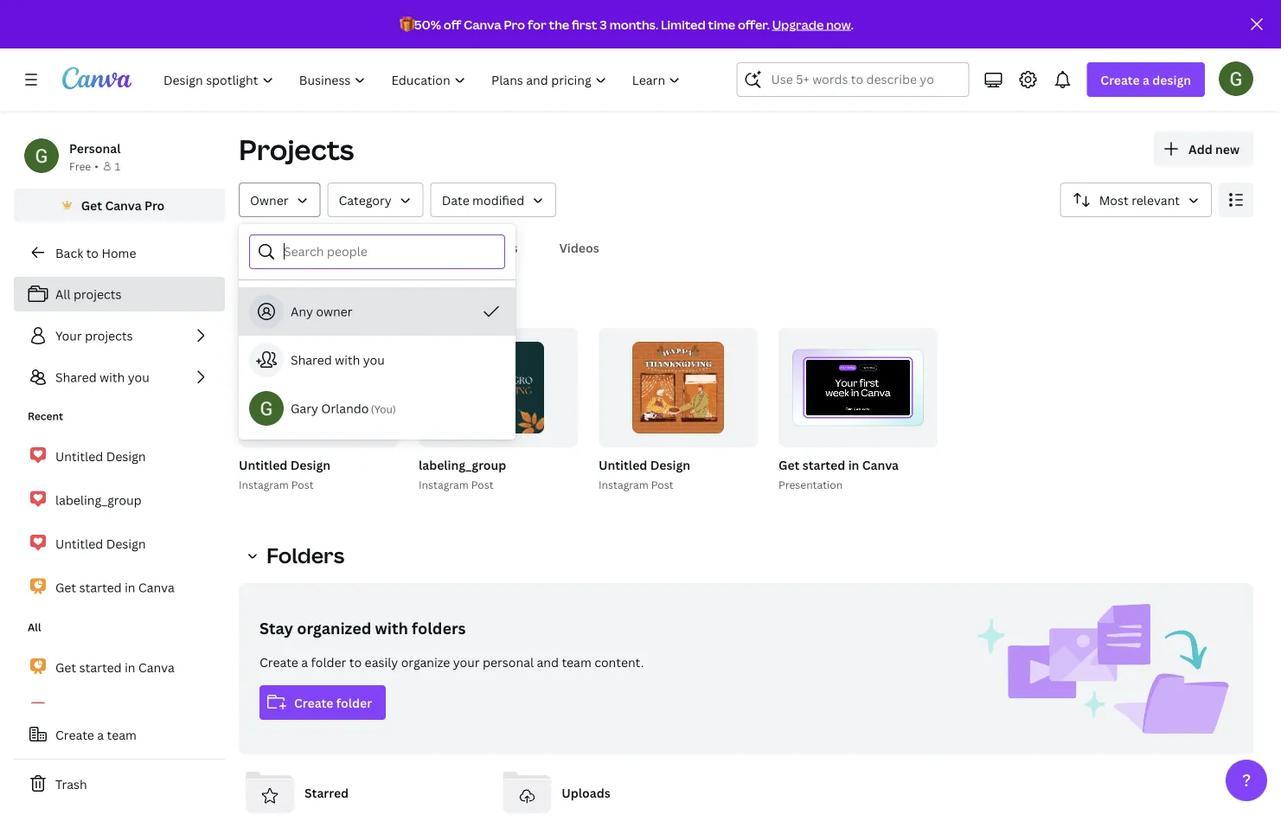 Task type: vqa. For each thing, say whether or not it's contained in the screenshot.
the Language: English (US) button
no



Task type: describe. For each thing, give the bounding box(es) containing it.
projects for your projects
[[85, 328, 133, 344]]

off
[[444, 16, 461, 32]]

get started in canva inside list
[[55, 659, 175, 676]]

Owner button
[[239, 183, 321, 217]]

untitled design instagram post for 1st untitled design "button" from left
[[239, 456, 331, 491]]

stay
[[260, 617, 293, 639]]

time
[[708, 16, 736, 32]]

new
[[1216, 141, 1240, 157]]

get started in canva button
[[779, 454, 899, 476]]

upgrade
[[772, 16, 824, 32]]

shared for shared with you button
[[291, 352, 332, 368]]

instagram for 1st untitled design "button" from left
[[239, 477, 289, 491]]

folder inside button
[[336, 694, 372, 711]]

labeling_group for labeling_group
[[55, 492, 142, 508]]

shared for shared with you "link"
[[55, 369, 97, 385]]

create for create a team
[[55, 726, 94, 743]]

Search people search field
[[284, 235, 494, 268]]

2 horizontal spatial with
[[375, 617, 408, 639]]

Sort by button
[[1061, 183, 1212, 217]]

3
[[600, 16, 607, 32]]

uploads link
[[496, 761, 739, 815]]

0 vertical spatial folder
[[311, 654, 346, 670]]

all for all projects
[[55, 286, 71, 302]]

content.
[[595, 654, 644, 670]]

now
[[827, 16, 851, 32]]

0 horizontal spatial recent
[[28, 409, 63, 423]]

date
[[442, 192, 470, 208]]

started inside list
[[79, 659, 122, 676]]

0 vertical spatial recent
[[239, 286, 311, 314]]

home
[[102, 244, 136, 261]]

folders inside folders dropdown button
[[267, 541, 344, 569]]

upgrade now button
[[772, 16, 851, 32]]

labeling_group button
[[419, 454, 506, 476]]

your
[[55, 328, 82, 344]]

untitled design instagram post for second untitled design "button" from left
[[599, 456, 690, 491]]

in inside list
[[125, 659, 135, 676]]

free
[[69, 159, 91, 173]]

trash
[[55, 776, 87, 792]]

.
[[851, 16, 854, 32]]

labeling_group instagram post
[[419, 456, 506, 491]]

months.
[[610, 16, 659, 32]]

shared with you for shared with you "link"
[[55, 369, 149, 385]]

1 untitled design from the top
[[55, 448, 146, 464]]

canva inside list
[[138, 659, 175, 676]]

back to home link
[[14, 235, 225, 270]]

shared with you button
[[239, 336, 516, 384]]

instagram inside labeling_group instagram post
[[419, 477, 469, 491]]

and
[[537, 654, 559, 670]]

trash link
[[14, 767, 225, 801]]

•
[[95, 159, 99, 173]]

1 of 27
[[893, 427, 926, 439]]

create a team
[[55, 726, 137, 743]]

🎁 50% off canva pro for the first 3 months. limited time offer. upgrade now .
[[400, 16, 854, 32]]

any owner
[[291, 303, 353, 320]]

shared with you link
[[14, 360, 225, 395]]

all for all button
[[246, 239, 261, 256]]

limited
[[661, 16, 706, 32]]

personal
[[483, 654, 534, 670]]

create a design button
[[1087, 62, 1205, 97]]

all button
[[239, 231, 268, 264]]

create a folder to easily organize your personal and team content.
[[260, 654, 644, 670]]

shared with you for shared with you button
[[291, 352, 385, 368]]

in inside the get started in canva presentation
[[848, 456, 860, 473]]

canva inside the get started in canva presentation
[[862, 456, 899, 473]]

folders
[[412, 617, 466, 639]]

instagram for second untitled design "button" from left
[[599, 477, 649, 491]]

add new button
[[1154, 132, 1254, 166]]

1 untitled design button from the left
[[239, 454, 331, 476]]

get canva pro button
[[14, 189, 225, 222]]

gary
[[291, 400, 318, 417]]

of
[[901, 427, 913, 439]]

all projects link
[[14, 277, 225, 311]]

get inside list
[[55, 659, 76, 676]]

1 untitled design link from the top
[[14, 438, 225, 475]]

folders button
[[296, 231, 354, 264]]

2 untitled design link from the top
[[14, 525, 225, 562]]

1 post from the left
[[291, 477, 314, 491]]

easily
[[365, 654, 398, 670]]

27
[[916, 427, 926, 439]]

labeling_group link
[[14, 482, 225, 518]]

uploads
[[562, 784, 611, 801]]

projects
[[239, 131, 354, 168]]

category
[[339, 192, 392, 208]]

get started in canva list
[[14, 649, 225, 815]]

your projects link
[[14, 318, 225, 353]]

starred
[[305, 784, 349, 801]]

2 untitled design button from the left
[[599, 454, 690, 476]]

relevant
[[1132, 192, 1180, 208]]

top level navigation element
[[152, 62, 695, 97]]

your projects
[[55, 328, 133, 344]]

the
[[549, 16, 569, 32]]

create a design
[[1101, 71, 1191, 88]]

most relevant
[[1100, 192, 1180, 208]]

gary orlando ( you )
[[291, 400, 396, 417]]

a for design
[[1143, 71, 1150, 88]]

2 untitled design from the top
[[55, 535, 146, 552]]

1 vertical spatial started
[[79, 579, 122, 596]]

images
[[476, 239, 518, 256]]

starred link
[[239, 761, 482, 815]]

images button
[[469, 231, 525, 264]]

back to home
[[55, 244, 136, 261]]

modified
[[473, 192, 524, 208]]

started inside the get started in canva presentation
[[803, 456, 846, 473]]

most
[[1100, 192, 1129, 208]]

offer.
[[738, 16, 770, 32]]



Task type: locate. For each thing, give the bounding box(es) containing it.
folder down organized at the bottom left of the page
[[311, 654, 346, 670]]

your
[[453, 654, 480, 670]]

1 vertical spatial folder
[[336, 694, 372, 711]]

folders button
[[239, 538, 355, 573]]

shared with you inside "link"
[[55, 369, 149, 385]]

1 horizontal spatial untitled design button
[[599, 454, 690, 476]]

1 vertical spatial untitled design link
[[14, 525, 225, 562]]

gary orlando image
[[1219, 61, 1254, 96]]

0 vertical spatial untitled design link
[[14, 438, 225, 475]]

canva inside button
[[105, 197, 142, 213]]

videos
[[559, 239, 599, 256]]

pro left for
[[504, 16, 525, 32]]

team up the trash link
[[107, 726, 137, 743]]

post
[[291, 477, 314, 491], [471, 477, 494, 491], [651, 477, 674, 491]]

2 horizontal spatial post
[[651, 477, 674, 491]]

1 vertical spatial all
[[55, 286, 71, 302]]

all
[[246, 239, 261, 256], [55, 286, 71, 302], [28, 620, 41, 634]]

1 horizontal spatial with
[[335, 352, 360, 368]]

0 vertical spatial untitled design
[[55, 448, 146, 464]]

list box containing any owner
[[239, 287, 516, 433]]

1 vertical spatial folders
[[267, 541, 344, 569]]

2 vertical spatial started
[[79, 659, 122, 676]]

untitled design link up labeling_group link
[[14, 438, 225, 475]]

any owner button
[[239, 287, 516, 336]]

1 vertical spatial to
[[349, 654, 362, 670]]

0 horizontal spatial instagram
[[239, 477, 289, 491]]

1 horizontal spatial shared with you
[[291, 352, 385, 368]]

untitled design
[[55, 448, 146, 464], [55, 535, 146, 552]]

0 vertical spatial you
[[363, 352, 385, 368]]

stay organized with folders
[[260, 617, 466, 639]]

1 vertical spatial get started in canva link
[[14, 649, 225, 686]]

1 horizontal spatial all
[[55, 286, 71, 302]]

2 horizontal spatial instagram
[[599, 477, 649, 491]]

personal
[[69, 140, 121, 156]]

2 get started in canva from the top
[[55, 659, 175, 676]]

list
[[14, 277, 225, 395], [14, 438, 225, 606]]

pro inside button
[[144, 197, 165, 213]]

1 vertical spatial recent
[[28, 409, 63, 423]]

0 horizontal spatial untitled design instagram post
[[239, 456, 331, 491]]

0 vertical spatial shared with you
[[291, 352, 385, 368]]

projects down back to home
[[73, 286, 122, 302]]

0 horizontal spatial shared
[[55, 369, 97, 385]]

0 vertical spatial in
[[848, 456, 860, 473]]

get inside the get started in canva presentation
[[779, 456, 800, 473]]

2 horizontal spatial a
[[1143, 71, 1150, 88]]

1 vertical spatial labeling_group
[[55, 492, 142, 508]]

with up easily
[[375, 617, 408, 639]]

0 vertical spatial shared
[[291, 352, 332, 368]]

projects right your on the top left
[[85, 328, 133, 344]]

2 list from the top
[[14, 438, 225, 606]]

folder
[[311, 654, 346, 670], [336, 694, 372, 711]]

1 horizontal spatial recent
[[239, 286, 311, 314]]

2 post from the left
[[471, 477, 494, 491]]

list box
[[239, 287, 516, 433]]

with for shared with you button
[[335, 352, 360, 368]]

0 horizontal spatial pro
[[144, 197, 165, 213]]

to right back
[[86, 244, 99, 261]]

videos button
[[552, 231, 606, 264]]

0 vertical spatial a
[[1143, 71, 1150, 88]]

create folder button
[[260, 685, 386, 720]]

0 vertical spatial folders
[[303, 239, 347, 256]]

for
[[528, 16, 547, 32]]

you
[[363, 352, 385, 368], [128, 369, 149, 385]]

0 horizontal spatial all
[[28, 620, 41, 634]]

1 get started in canva link from the top
[[14, 569, 225, 606]]

with for shared with you "link"
[[100, 369, 125, 385]]

team inside button
[[107, 726, 137, 743]]

a inside dropdown button
[[1143, 71, 1150, 88]]

)
[[393, 402, 396, 416]]

create inside button
[[55, 726, 94, 743]]

1 vertical spatial untitled design
[[55, 535, 146, 552]]

0 vertical spatial 1
[[115, 159, 120, 173]]

labeling_group for labeling_group instagram post
[[419, 456, 506, 473]]

create down organized at the bottom left of the page
[[294, 694, 333, 711]]

create left design at right top
[[1101, 71, 1140, 88]]

2 vertical spatial in
[[125, 659, 135, 676]]

organize
[[401, 654, 450, 670]]

a for folder
[[301, 654, 308, 670]]

design
[[106, 448, 146, 464], [290, 456, 331, 473], [650, 456, 690, 473], [106, 535, 146, 552]]

0 vertical spatial all
[[246, 239, 261, 256]]

untitled design down labeling_group link
[[55, 535, 146, 552]]

0 vertical spatial started
[[803, 456, 846, 473]]

0 horizontal spatial labeling_group
[[55, 492, 142, 508]]

all projects
[[55, 286, 122, 302]]

1 horizontal spatial untitled design instagram post
[[599, 456, 690, 491]]

pro up back to home link
[[144, 197, 165, 213]]

recent
[[239, 286, 311, 314], [28, 409, 63, 423]]

2 untitled design instagram post from the left
[[599, 456, 690, 491]]

folders down category
[[303, 239, 347, 256]]

to
[[86, 244, 99, 261], [349, 654, 362, 670]]

pro
[[504, 16, 525, 32], [144, 197, 165, 213]]

3 post from the left
[[651, 477, 674, 491]]

projects
[[73, 286, 122, 302], [85, 328, 133, 344]]

owner
[[316, 303, 353, 320]]

create folder
[[294, 694, 372, 711]]

get started in canva presentation
[[779, 456, 899, 491]]

folders
[[303, 239, 347, 256], [267, 541, 344, 569]]

1 horizontal spatial team
[[562, 654, 592, 670]]

shared with you option
[[239, 336, 516, 384]]

you
[[374, 402, 393, 416]]

to left easily
[[349, 654, 362, 670]]

1 horizontal spatial you
[[363, 352, 385, 368]]

Search search field
[[771, 63, 935, 96]]

back
[[55, 244, 83, 261]]

create a team button
[[14, 717, 225, 752]]

owner
[[250, 192, 289, 208]]

untitled design link
[[14, 438, 225, 475], [14, 525, 225, 562]]

50%
[[414, 16, 441, 32]]

a left design at right top
[[1143, 71, 1150, 88]]

you down the your projects link
[[128, 369, 149, 385]]

get started in canva
[[55, 579, 175, 596], [55, 659, 175, 676]]

1 list from the top
[[14, 277, 225, 395]]

a inside button
[[97, 726, 104, 743]]

1 horizontal spatial labeling_group
[[419, 456, 506, 473]]

create down stay
[[260, 654, 298, 670]]

3 instagram from the left
[[599, 477, 649, 491]]

1 horizontal spatial a
[[301, 654, 308, 670]]

0 vertical spatial pro
[[504, 16, 525, 32]]

all inside button
[[246, 239, 261, 256]]

untitled design instagram post
[[239, 456, 331, 491], [599, 456, 690, 491]]

2 vertical spatial a
[[97, 726, 104, 743]]

presentation
[[779, 477, 843, 491]]

2 vertical spatial all
[[28, 620, 41, 634]]

0 horizontal spatial shared with you
[[55, 369, 149, 385]]

🎁
[[400, 16, 412, 32]]

get inside button
[[81, 197, 102, 213]]

0 horizontal spatial 1
[[115, 159, 120, 173]]

team
[[562, 654, 592, 670], [107, 726, 137, 743]]

folder down easily
[[336, 694, 372, 711]]

post inside labeling_group instagram post
[[471, 477, 494, 491]]

1 horizontal spatial to
[[349, 654, 362, 670]]

0 vertical spatial to
[[86, 244, 99, 261]]

first
[[572, 16, 597, 32]]

0 horizontal spatial post
[[291, 477, 314, 491]]

you for shared with you button
[[363, 352, 385, 368]]

1 horizontal spatial instagram
[[419, 477, 469, 491]]

1 vertical spatial shared
[[55, 369, 97, 385]]

1 vertical spatial pro
[[144, 197, 165, 213]]

1 for 1 of 27
[[893, 427, 898, 439]]

with inside "link"
[[100, 369, 125, 385]]

1 vertical spatial get started in canva
[[55, 659, 175, 676]]

untitled design button
[[239, 454, 331, 476], [599, 454, 690, 476]]

1 for 1
[[115, 159, 120, 173]]

shared up 'gary'
[[291, 352, 332, 368]]

create
[[1101, 71, 1140, 88], [260, 654, 298, 670], [294, 694, 333, 711], [55, 726, 94, 743]]

with up orlando
[[335, 352, 360, 368]]

2 get started in canva link from the top
[[14, 649, 225, 686]]

create for create a folder to easily organize your personal and team content.
[[260, 654, 298, 670]]

with inside button
[[335, 352, 360, 368]]

Category button
[[328, 183, 424, 217]]

create inside button
[[294, 694, 333, 711]]

1 vertical spatial list
[[14, 438, 225, 606]]

0 horizontal spatial you
[[128, 369, 149, 385]]

gary orlando option
[[239, 384, 516, 433]]

2 horizontal spatial all
[[246, 239, 261, 256]]

list containing all projects
[[14, 277, 225, 395]]

1 vertical spatial a
[[301, 654, 308, 670]]

free •
[[69, 159, 99, 173]]

with down the your projects link
[[100, 369, 125, 385]]

0 vertical spatial labeling_group
[[419, 456, 506, 473]]

folders inside folders button
[[303, 239, 347, 256]]

create for create a design
[[1101, 71, 1140, 88]]

with
[[335, 352, 360, 368], [100, 369, 125, 385], [375, 617, 408, 639]]

0 vertical spatial get started in canva
[[55, 579, 175, 596]]

projects for all projects
[[73, 286, 122, 302]]

add new
[[1189, 141, 1240, 157]]

create inside dropdown button
[[1101, 71, 1140, 88]]

0 horizontal spatial untitled design button
[[239, 454, 331, 476]]

a up the trash link
[[97, 726, 104, 743]]

shared inside "link"
[[55, 369, 97, 385]]

1 instagram from the left
[[239, 477, 289, 491]]

1 horizontal spatial pro
[[504, 16, 525, 32]]

None search field
[[737, 62, 969, 97]]

you inside shared with you button
[[363, 352, 385, 368]]

any
[[291, 303, 313, 320]]

0 horizontal spatial team
[[107, 726, 137, 743]]

1 vertical spatial team
[[107, 726, 137, 743]]

1 vertical spatial projects
[[85, 328, 133, 344]]

get
[[81, 197, 102, 213], [779, 456, 800, 473], [55, 579, 76, 596], [55, 659, 76, 676]]

list containing untitled design
[[14, 438, 225, 606]]

you inside shared with you "link"
[[128, 369, 149, 385]]

team right and
[[562, 654, 592, 670]]

1 vertical spatial in
[[125, 579, 135, 596]]

0 vertical spatial projects
[[73, 286, 122, 302]]

shared with you inside button
[[291, 352, 385, 368]]

a for team
[[97, 726, 104, 743]]

shared with you down owner
[[291, 352, 385, 368]]

1 vertical spatial 1
[[893, 427, 898, 439]]

shared
[[291, 352, 332, 368], [55, 369, 97, 385]]

0 horizontal spatial a
[[97, 726, 104, 743]]

you down any owner button
[[363, 352, 385, 368]]

add
[[1189, 141, 1213, 157]]

1 horizontal spatial 1
[[893, 427, 898, 439]]

1 get started in canva from the top
[[55, 579, 175, 596]]

create for create folder
[[294, 694, 333, 711]]

1
[[115, 159, 120, 173], [893, 427, 898, 439]]

1 horizontal spatial post
[[471, 477, 494, 491]]

create up trash
[[55, 726, 94, 743]]

design
[[1153, 71, 1191, 88]]

1 untitled design instagram post from the left
[[239, 456, 331, 491]]

(
[[371, 402, 374, 416]]

recent down shared with you "link"
[[28, 409, 63, 423]]

any owner option
[[239, 287, 516, 336]]

recent down all button
[[239, 286, 311, 314]]

get canva pro
[[81, 197, 165, 213]]

a up create folder button
[[301, 654, 308, 670]]

1 horizontal spatial shared
[[291, 352, 332, 368]]

untitled design up labeling_group link
[[55, 448, 146, 464]]

orlando
[[321, 400, 369, 417]]

0 vertical spatial team
[[562, 654, 592, 670]]

shared with you down your projects
[[55, 369, 149, 385]]

1 vertical spatial shared with you
[[55, 369, 149, 385]]

shared with you
[[291, 352, 385, 368], [55, 369, 149, 385]]

0 vertical spatial list
[[14, 277, 225, 395]]

1 vertical spatial with
[[100, 369, 125, 385]]

0 vertical spatial get started in canva link
[[14, 569, 225, 606]]

1 vertical spatial you
[[128, 369, 149, 385]]

untitled design link down labeling_group link
[[14, 525, 225, 562]]

you for shared with you "link"
[[128, 369, 149, 385]]

labeling_group
[[419, 456, 506, 473], [55, 492, 142, 508]]

2 instagram from the left
[[419, 477, 469, 491]]

1 right "•"
[[115, 159, 120, 173]]

shared inside button
[[291, 352, 332, 368]]

1 left the of
[[893, 427, 898, 439]]

2 vertical spatial with
[[375, 617, 408, 639]]

organized
[[297, 617, 371, 639]]

0 horizontal spatial with
[[100, 369, 125, 385]]

date modified
[[442, 192, 524, 208]]

0 horizontal spatial to
[[86, 244, 99, 261]]

shared down your on the top left
[[55, 369, 97, 385]]

Date modified button
[[431, 183, 556, 217]]

started
[[803, 456, 846, 473], [79, 579, 122, 596], [79, 659, 122, 676]]

0 vertical spatial with
[[335, 352, 360, 368]]

folders up organized at the bottom left of the page
[[267, 541, 344, 569]]



